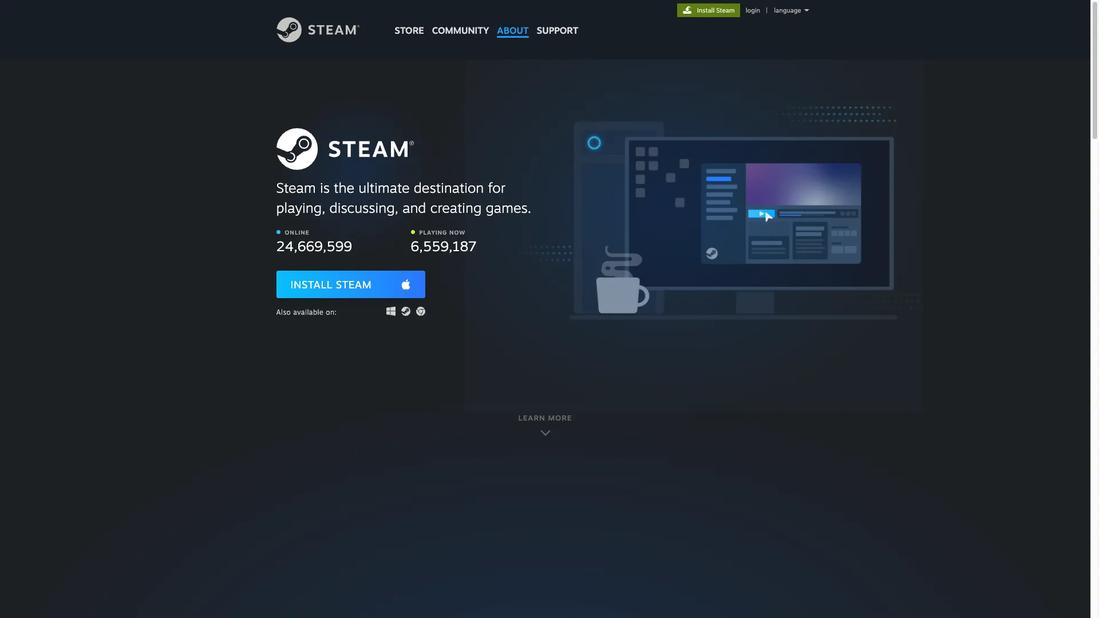 Task type: describe. For each thing, give the bounding box(es) containing it.
1 horizontal spatial install steam
[[697, 6, 735, 14]]

for
[[488, 179, 506, 196]]

on:
[[326, 308, 337, 316]]

playing
[[419, 229, 447, 236]]

1 horizontal spatial steam
[[336, 278, 372, 291]]

learn more link
[[0, 413, 1091, 437]]

0 vertical spatial install steam link
[[677, 3, 740, 17]]

also available on:
[[276, 308, 337, 316]]

learn more
[[518, 413, 572, 423]]

0 vertical spatial steam
[[717, 6, 735, 14]]

and
[[403, 199, 426, 216]]

discussing,
[[330, 199, 399, 216]]

also
[[276, 308, 291, 316]]

learn
[[518, 413, 546, 423]]

the
[[334, 179, 354, 196]]

1 vertical spatial install steam link
[[276, 271, 425, 298]]

community link
[[428, 0, 493, 42]]

about
[[497, 25, 529, 36]]

online 24,669,599
[[276, 229, 352, 255]]

is
[[320, 179, 330, 196]]

steam is the ultimate destination for playing, discussing, and creating games.
[[276, 179, 531, 216]]

language
[[774, 6, 801, 14]]

0 horizontal spatial install
[[291, 278, 333, 291]]

store link
[[391, 0, 428, 42]]

|
[[766, 6, 768, 14]]

about link
[[493, 0, 533, 42]]

store
[[395, 25, 424, 36]]



Task type: locate. For each thing, give the bounding box(es) containing it.
0 horizontal spatial install steam
[[291, 278, 372, 291]]

0 vertical spatial install steam
[[697, 6, 735, 14]]

steam inside steam is the ultimate destination for playing, discussing, and creating games.
[[276, 179, 316, 196]]

6,559,187
[[411, 237, 477, 255]]

support
[[537, 25, 579, 36]]

steam
[[717, 6, 735, 14], [276, 179, 316, 196], [336, 278, 372, 291]]

2 horizontal spatial steam
[[717, 6, 735, 14]]

login
[[746, 6, 760, 14]]

login link
[[744, 6, 763, 14]]

steam left login "link"
[[717, 6, 735, 14]]

install steam
[[697, 6, 735, 14], [291, 278, 372, 291]]

1 vertical spatial install
[[291, 278, 333, 291]]

login | language
[[746, 6, 801, 14]]

playing,
[[276, 199, 325, 216]]

0 horizontal spatial steam
[[276, 179, 316, 196]]

destination
[[414, 179, 484, 196]]

more
[[548, 413, 572, 423]]

2 vertical spatial steam
[[336, 278, 372, 291]]

24,669,599
[[276, 237, 352, 255]]

install
[[697, 6, 715, 14], [291, 278, 333, 291]]

the logo for steam image
[[276, 128, 414, 170]]

now
[[450, 229, 466, 236]]

creating
[[430, 199, 482, 216]]

install steam link left login "link"
[[677, 3, 740, 17]]

install up available at the left of the page
[[291, 278, 333, 291]]

install steam up the on:
[[291, 278, 372, 291]]

support link
[[533, 0, 583, 39]]

install steam link up the on:
[[276, 271, 425, 298]]

playing now 6,559,187
[[411, 229, 477, 255]]

ultimate
[[359, 179, 410, 196]]

0 vertical spatial install
[[697, 6, 715, 14]]

games.
[[486, 199, 531, 216]]

community
[[432, 25, 489, 36]]

1 horizontal spatial install
[[697, 6, 715, 14]]

1 vertical spatial steam
[[276, 179, 316, 196]]

online
[[285, 229, 310, 236]]

1 vertical spatial install steam
[[291, 278, 372, 291]]

install left login "link"
[[697, 6, 715, 14]]

steam up the on:
[[336, 278, 372, 291]]

1 horizontal spatial install steam link
[[677, 3, 740, 17]]

0 horizontal spatial install steam link
[[276, 271, 425, 298]]

available
[[293, 308, 324, 316]]

install steam left login "link"
[[697, 6, 735, 14]]

steam up playing,
[[276, 179, 316, 196]]

install steam link
[[677, 3, 740, 17], [276, 271, 425, 298]]



Task type: vqa. For each thing, say whether or not it's contained in the screenshot.
LEARN MORE
yes



